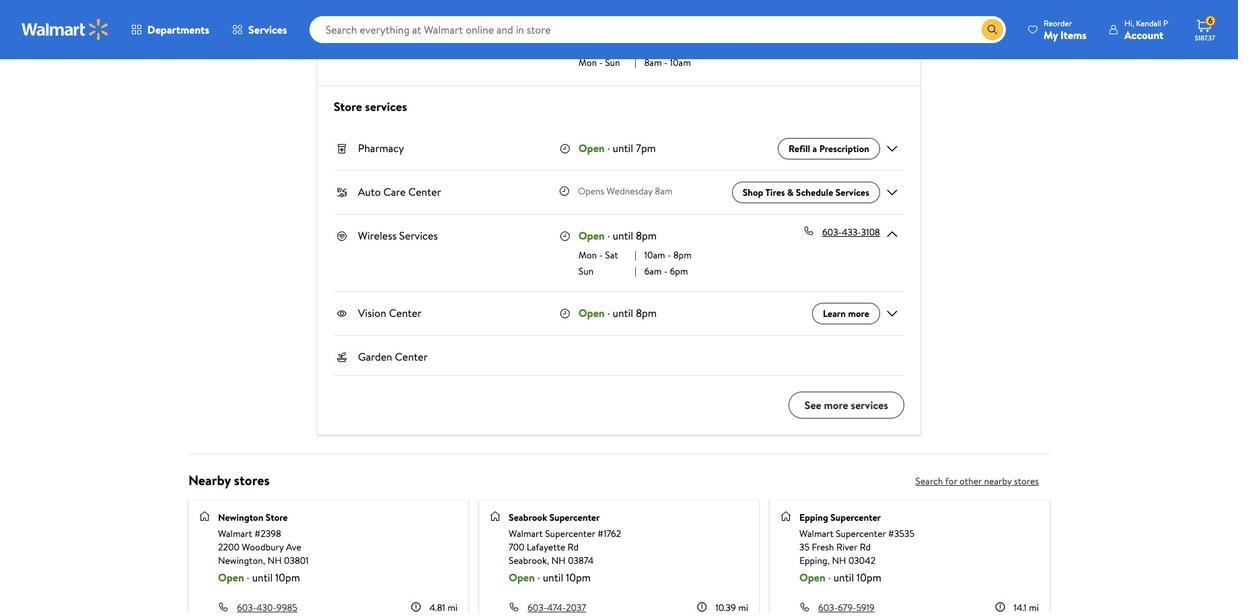 Task type: describe. For each thing, give the bounding box(es) containing it.
10pm inside epping supercenter walmart supercenter # 3535 35 fresh river rd epping , nh 03042 open · until 10pm
[[857, 570, 882, 585]]

ave
[[286, 540, 302, 554]]

enjoy a calmer shopping environment during these hours.
[[579, 28, 709, 50]]

refill a prescription link
[[778, 138, 881, 160]]

vision center
[[358, 306, 422, 320]]

reorder
[[1044, 17, 1073, 29]]

433-
[[842, 225, 862, 239]]

0 horizontal spatial learn more link
[[645, 34, 699, 56]]

hi, kendall p account
[[1125, 17, 1169, 42]]

until inside epping supercenter walmart supercenter # 3535 35 fresh river rd epping , nh 03042 open · until 10pm
[[834, 570, 855, 585]]

sensory-friendly hours
[[579, 13, 672, 26]]

3108
[[862, 225, 881, 239]]

0 horizontal spatial 10am
[[645, 248, 666, 262]]

hours
[[649, 13, 672, 26]]

wednesday
[[607, 184, 653, 198]]

· down sat
[[608, 306, 610, 320]]

2 vertical spatial services
[[399, 228, 438, 243]]

open · until 7pm
[[579, 141, 656, 155]]

1 horizontal spatial stores
[[1015, 475, 1040, 488]]

walmart for 03874
[[509, 527, 543, 540]]

services button
[[221, 13, 299, 46]]

supercenter up lafayette
[[550, 511, 600, 524]]

p
[[1164, 17, 1169, 29]]

7pm
[[636, 141, 656, 155]]

2 vertical spatial 8pm
[[636, 306, 657, 320]]

opens wednesday 8am
[[578, 184, 673, 198]]

sensory-
[[579, 13, 615, 26]]

· up sat
[[608, 228, 610, 243]]

lafayette
[[527, 540, 566, 554]]

nearby
[[985, 475, 1012, 488]]

kendall
[[1137, 17, 1162, 29]]

services inside popup button
[[249, 22, 287, 37]]

see more services
[[805, 398, 889, 413]]

refill a prescription
[[789, 142, 870, 155]]

opens
[[578, 184, 605, 198]]

0 vertical spatial services
[[365, 98, 407, 115]]

mon - sun element
[[579, 56, 633, 69]]

wireless
[[358, 228, 397, 243]]

· inside newington store walmart # 2398 2200 woodbury ave newington , nh 03801 open · until 10pm
[[247, 570, 250, 585]]

a for enjoy
[[600, 28, 604, 40]]

open inside 'seabrook supercenter walmart supercenter # 1762 700 lafayette rd seabrook , nh 03874 open · until 10pm'
[[509, 570, 535, 585]]

nh inside 'seabrook supercenter walmart supercenter # 1762 700 lafayette rd seabrook , nh 03874 open · until 10pm'
[[552, 554, 566, 567]]

pharmacy
[[358, 141, 404, 155]]

| for 6am - 6pm
[[635, 265, 637, 278]]

open inside newington store walmart # 2398 2200 woodbury ave newington , nh 03801 open · until 10pm
[[218, 570, 244, 585]]

sensory-friendly hours element
[[579, 13, 731, 26]]

departments button
[[120, 13, 221, 46]]

newington store walmart # 2398 2200 woodbury ave newington , nh 03801 open · until 10pm
[[218, 511, 309, 585]]

nearby stores
[[189, 471, 270, 489]]

6 $187.37
[[1196, 15, 1216, 42]]

0 vertical spatial learn
[[648, 39, 667, 50]]

$187.37
[[1196, 33, 1216, 42]]

mon for mon - sun
[[579, 56, 597, 69]]

seabrook supercenter walmart supercenter # 1762 700 lafayette rd seabrook , nh 03874 open · until 10pm
[[509, 511, 622, 585]]

shopping
[[631, 28, 663, 40]]

mon for mon - sat
[[579, 248, 597, 262]]

2 seabrook from the top
[[509, 554, 547, 567]]

1 horizontal spatial learn
[[823, 307, 846, 320]]

1 horizontal spatial learn more link
[[813, 303, 881, 324]]

1 vertical spatial more
[[849, 307, 870, 320]]

, inside epping supercenter walmart supercenter # 3535 35 fresh river rd epping , nh 03042 open · until 10pm
[[828, 554, 830, 567]]

nh inside newington store walmart # 2398 2200 woodbury ave newington , nh 03801 open · until 10pm
[[268, 554, 282, 567]]

until left 7pm
[[613, 141, 634, 155]]

until up sat
[[613, 228, 634, 243]]

shop tires & schedule services link
[[732, 182, 881, 203]]

0 horizontal spatial stores
[[234, 471, 270, 489]]

# inside newington store walmart # 2398 2200 woodbury ave newington , nh 03801 open · until 10pm
[[255, 527, 261, 540]]

refill
[[789, 142, 811, 155]]

items
[[1061, 27, 1087, 42]]

1 horizontal spatial store
[[334, 98, 362, 115]]

# for open
[[889, 527, 895, 540]]

supercenter up 03874
[[545, 527, 596, 540]]

search
[[916, 475, 944, 488]]

603-
[[823, 225, 842, 239]]

&
[[788, 186, 794, 199]]

open down mon - sat
[[579, 306, 605, 320]]

these
[[603, 39, 622, 50]]

reorder my items
[[1044, 17, 1087, 42]]

supercenter up river
[[831, 511, 881, 524]]

woodbury
[[242, 540, 284, 554]]

during
[[579, 39, 601, 50]]

walmart for nh
[[800, 527, 834, 540]]

other
[[960, 475, 982, 488]]

1 newington from the top
[[218, 511, 264, 524]]

store inside newington store walmart # 2398 2200 woodbury ave newington , nh 03801 open · until 10pm
[[266, 511, 288, 524]]

walmart image
[[22, 19, 109, 40]]

, inside 'seabrook supercenter walmart supercenter # 1762 700 lafayette rd seabrook , nh 03874 open · until 10pm'
[[547, 554, 549, 567]]

friendly
[[615, 13, 647, 26]]

shop
[[743, 186, 764, 199]]

2398
[[261, 527, 281, 540]]

garden center
[[358, 349, 428, 364]]

tires
[[766, 186, 785, 199]]

nh inside epping supercenter walmart supercenter # 3535 35 fresh river rd epping , nh 03042 open · until 10pm
[[832, 554, 847, 567]]

prescription
[[820, 142, 870, 155]]

for
[[946, 475, 958, 488]]

see
[[805, 398, 822, 413]]

garden
[[358, 349, 393, 364]]

departments
[[147, 22, 209, 37]]

search icon image
[[988, 24, 998, 35]]

a for refill
[[813, 142, 818, 155]]

hours.
[[624, 39, 645, 50]]

03042
[[849, 554, 876, 567]]

fresh
[[812, 540, 835, 554]]

open up mon - sat
[[579, 228, 605, 243]]

shop tires & schedule services
[[743, 186, 870, 199]]

nearby
[[189, 471, 231, 489]]



Task type: vqa. For each thing, say whether or not it's contained in the screenshot.
first the , from left
yes



Task type: locate. For each thing, give the bounding box(es) containing it.
Search search field
[[309, 16, 1007, 43]]

1 vertical spatial services
[[851, 398, 889, 413]]

, down 2398
[[263, 554, 265, 567]]

6pm
[[670, 265, 688, 278]]

1 horizontal spatial services
[[399, 228, 438, 243]]

1 vertical spatial seabrook
[[509, 554, 547, 567]]

0 vertical spatial 8pm
[[636, 228, 657, 243]]

2 , from the left
[[547, 554, 549, 567]]

0 vertical spatial a
[[600, 28, 604, 40]]

walmart for open
[[218, 527, 252, 540]]

center right care
[[409, 184, 441, 199]]

1 vertical spatial mon
[[579, 248, 597, 262]]

open down 700
[[509, 570, 535, 585]]

8pm up 6pm
[[674, 248, 692, 262]]

environment
[[665, 28, 709, 40]]

8am right wednesday
[[655, 184, 673, 198]]

· left 7pm
[[608, 141, 610, 155]]

1 vertical spatial store
[[266, 511, 288, 524]]

services
[[365, 98, 407, 115], [851, 398, 889, 413]]

1762
[[604, 527, 622, 540]]

10pm inside 'seabrook supercenter walmart supercenter # 1762 700 lafayette rd seabrook , nh 03874 open · until 10pm'
[[566, 570, 591, 585]]

epping supercenter walmart supercenter # 3535 35 fresh river rd epping , nh 03042 open · until 10pm
[[800, 511, 915, 585]]

learn more link
[[645, 34, 699, 56], [813, 303, 881, 324]]

1 horizontal spatial a
[[813, 142, 818, 155]]

- right 6am
[[664, 265, 668, 278]]

2 walmart from the left
[[509, 527, 543, 540]]

until down lafayette
[[543, 570, 564, 585]]

newington
[[218, 511, 264, 524], [218, 554, 263, 567]]

# right the 2200 at left bottom
[[255, 527, 261, 540]]

1 vertical spatial open · until 8pm
[[579, 306, 657, 320]]

sun down these
[[605, 56, 620, 69]]

10am
[[670, 56, 691, 69], [645, 248, 666, 262]]

services inside dropdown button
[[851, 398, 889, 413]]

nh left 03801
[[268, 554, 282, 567]]

1 walmart from the left
[[218, 527, 252, 540]]

1 vertical spatial center
[[389, 306, 422, 320]]

0 vertical spatial mon
[[579, 56, 597, 69]]

0 horizontal spatial services
[[249, 22, 287, 37]]

1 horizontal spatial walmart
[[509, 527, 543, 540]]

0 horizontal spatial ,
[[263, 554, 265, 567]]

1 vertical spatial 10am
[[645, 248, 666, 262]]

see more services button
[[789, 392, 905, 419]]

| left 6am
[[635, 265, 637, 278]]

1 # from the left
[[255, 527, 261, 540]]

until down the 03042
[[834, 570, 855, 585]]

auto care center
[[358, 184, 441, 199]]

rd inside epping supercenter walmart supercenter # 3535 35 fresh river rd epping , nh 03042 open · until 10pm
[[860, 540, 871, 554]]

1 vertical spatial newington
[[218, 554, 263, 567]]

8pm down 6am
[[636, 306, 657, 320]]

8pm up "10am - 8pm"
[[636, 228, 657, 243]]

10pm down 03874
[[566, 570, 591, 585]]

2 horizontal spatial walmart
[[800, 527, 834, 540]]

6am - 6pm
[[645, 265, 688, 278]]

603-433-3108
[[823, 225, 881, 239]]

2 horizontal spatial #
[[889, 527, 895, 540]]

· inside epping supercenter walmart supercenter # 3535 35 fresh river rd epping , nh 03042 open · until 10pm
[[829, 570, 831, 585]]

· down "woodbury"
[[247, 570, 250, 585]]

walmart inside epping supercenter walmart supercenter # 3535 35 fresh river rd epping , nh 03042 open · until 10pm
[[800, 527, 834, 540]]

0 vertical spatial seabrook
[[509, 511, 547, 524]]

- for 6pm
[[664, 265, 668, 278]]

center right 'vision'
[[389, 306, 422, 320]]

- left sat
[[600, 248, 603, 262]]

enjoy a calmer shopping environment during these hours. learn more element
[[579, 28, 709, 50]]

603-433-3108 link
[[823, 225, 881, 243]]

10pm down the 03042
[[857, 570, 882, 585]]

| for 10am - 8pm
[[635, 248, 637, 262]]

700
[[509, 540, 525, 554]]

calmer
[[606, 28, 629, 40]]

open down the 2200 at left bottom
[[218, 570, 244, 585]]

3 nh from the left
[[832, 554, 847, 567]]

0 vertical spatial 10am
[[670, 56, 691, 69]]

search for other nearby stores link
[[905, 471, 1050, 492]]

center for garden center
[[395, 349, 428, 364]]

more
[[669, 39, 688, 50], [849, 307, 870, 320], [824, 398, 849, 413]]

03801
[[284, 554, 309, 567]]

- for sun
[[600, 56, 603, 69]]

supercenter
[[550, 511, 600, 524], [831, 511, 881, 524], [545, 527, 596, 540], [836, 527, 886, 540]]

a right enjoy
[[600, 28, 604, 40]]

# right lafayette
[[598, 527, 604, 540]]

2 10pm from the left
[[566, 570, 591, 585]]

center for vision center
[[389, 306, 422, 320]]

mon
[[579, 56, 597, 69], [579, 248, 597, 262]]

-
[[600, 56, 603, 69], [664, 56, 668, 69], [600, 248, 603, 262], [668, 248, 671, 262], [664, 265, 668, 278]]

river
[[837, 540, 858, 554]]

0 vertical spatial services
[[249, 22, 287, 37]]

1 horizontal spatial 10pm
[[566, 570, 591, 585]]

2200
[[218, 540, 240, 554]]

0 vertical spatial epping
[[800, 511, 829, 524]]

1 vertical spatial 8am
[[655, 184, 673, 198]]

account
[[1125, 27, 1164, 42]]

2 mon from the top
[[579, 248, 597, 262]]

epping up fresh
[[800, 511, 829, 524]]

03874
[[568, 554, 594, 567]]

· down fresh
[[829, 570, 831, 585]]

1 horizontal spatial ,
[[547, 554, 549, 567]]

, inside newington store walmart # 2398 2200 woodbury ave newington , nh 03801 open · until 10pm
[[263, 554, 265, 567]]

sat
[[605, 248, 618, 262]]

open down the 35
[[800, 570, 826, 585]]

10pm inside newington store walmart # 2398 2200 woodbury ave newington , nh 03801 open · until 10pm
[[275, 570, 300, 585]]

0 horizontal spatial learn more
[[648, 39, 688, 50]]

1 vertical spatial learn
[[823, 307, 846, 320]]

learn
[[648, 39, 667, 50], [823, 307, 846, 320]]

open up opens
[[579, 141, 605, 155]]

| right sat
[[635, 248, 637, 262]]

# inside epping supercenter walmart supercenter # 3535 35 fresh river rd epping , nh 03042 open · until 10pm
[[889, 527, 895, 540]]

supercenter up the 03042
[[836, 527, 886, 540]]

mon - sun
[[579, 56, 620, 69]]

seabrook left 03874
[[509, 554, 547, 567]]

until inside newington store walmart # 2398 2200 woodbury ave newington , nh 03801 open · until 10pm
[[252, 570, 273, 585]]

0 vertical spatial open · until 8pm
[[579, 228, 657, 243]]

open · until 8pm
[[579, 228, 657, 243], [579, 306, 657, 320]]

0 horizontal spatial a
[[600, 28, 604, 40]]

1 vertical spatial 8pm
[[674, 248, 692, 262]]

wireless services
[[358, 228, 438, 243]]

newington down 2398
[[218, 554, 263, 567]]

,
[[263, 554, 265, 567], [547, 554, 549, 567], [828, 554, 830, 567]]

- down enjoy a calmer shopping environment during these hours.
[[664, 56, 668, 69]]

0 vertical spatial more
[[669, 39, 688, 50]]

until down sat
[[613, 306, 634, 320]]

mon - sat
[[579, 248, 618, 262]]

1 rd from the left
[[568, 540, 579, 554]]

1 horizontal spatial #
[[598, 527, 604, 540]]

8am down enjoy a calmer shopping environment during these hours.
[[645, 56, 662, 69]]

services
[[249, 22, 287, 37], [836, 186, 870, 199], [399, 228, 438, 243]]

- down the during on the top
[[600, 56, 603, 69]]

10am up 6am
[[645, 248, 666, 262]]

0 vertical spatial newington
[[218, 511, 264, 524]]

stores
[[234, 471, 270, 489], [1015, 475, 1040, 488]]

walmart inside newington store walmart # 2398 2200 woodbury ave newington , nh 03801 open · until 10pm
[[218, 527, 252, 540]]

3 , from the left
[[828, 554, 830, 567]]

6am
[[645, 265, 662, 278]]

center right garden
[[395, 349, 428, 364]]

0 vertical spatial 8am
[[645, 56, 662, 69]]

· inside 'seabrook supercenter walmart supercenter # 1762 700 lafayette rd seabrook , nh 03874 open · until 10pm'
[[538, 570, 540, 585]]

- for 10am
[[664, 56, 668, 69]]

until down "woodbury"
[[252, 570, 273, 585]]

until inside 'seabrook supercenter walmart supercenter # 1762 700 lafayette rd seabrook , nh 03874 open · until 10pm'
[[543, 570, 564, 585]]

schedule
[[796, 186, 834, 199]]

0 vertical spatial sun
[[605, 56, 620, 69]]

rd right lafayette
[[568, 540, 579, 554]]

0 horizontal spatial #
[[255, 527, 261, 540]]

10pm down 03801
[[275, 570, 300, 585]]

hi,
[[1125, 17, 1135, 29]]

rd inside 'seabrook supercenter walmart supercenter # 1762 700 lafayette rd seabrook , nh 03874 open · until 10pm'
[[568, 540, 579, 554]]

open · until 8pm up sat
[[579, 228, 657, 243]]

0 vertical spatial |
[[635, 56, 637, 69]]

0 horizontal spatial nh
[[268, 554, 282, 567]]

care
[[384, 184, 406, 199]]

8am - 10am element
[[639, 56, 691, 69]]

2 horizontal spatial 10pm
[[857, 570, 882, 585]]

0 vertical spatial store
[[334, 98, 362, 115]]

0 vertical spatial learn more
[[648, 39, 688, 50]]

1 nh from the left
[[268, 554, 282, 567]]

seabrook
[[509, 511, 547, 524], [509, 554, 547, 567]]

1 10pm from the left
[[275, 570, 300, 585]]

rd
[[568, 540, 579, 554], [860, 540, 871, 554]]

- up 6am - 6pm
[[668, 248, 671, 262]]

a inside enjoy a calmer shopping environment during these hours.
[[600, 28, 604, 40]]

2 | from the top
[[635, 248, 637, 262]]

2 rd from the left
[[860, 540, 871, 554]]

, left 03874
[[547, 554, 549, 567]]

1 horizontal spatial nh
[[552, 554, 566, 567]]

10am - 8pm
[[645, 248, 692, 262]]

0 horizontal spatial sun
[[579, 265, 594, 278]]

- for sat
[[600, 248, 603, 262]]

1 vertical spatial sun
[[579, 265, 594, 278]]

1 vertical spatial |
[[635, 248, 637, 262]]

0 horizontal spatial store
[[266, 511, 288, 524]]

1 vertical spatial learn more link
[[813, 303, 881, 324]]

8am
[[645, 56, 662, 69], [655, 184, 673, 198]]

1 horizontal spatial sun
[[605, 56, 620, 69]]

2 nh from the left
[[552, 554, 566, 567]]

mon down the during on the top
[[579, 56, 597, 69]]

| for 8am - 10am
[[635, 56, 637, 69]]

services right see
[[851, 398, 889, 413]]

0 vertical spatial learn more link
[[645, 34, 699, 56]]

2 horizontal spatial ,
[[828, 554, 830, 567]]

epping left river
[[800, 554, 828, 567]]

3 10pm from the left
[[857, 570, 882, 585]]

0 vertical spatial center
[[409, 184, 441, 199]]

- for 8pm
[[668, 248, 671, 262]]

my
[[1044, 27, 1059, 42]]

|
[[635, 56, 637, 69], [635, 248, 637, 262], [635, 265, 637, 278]]

nh left 03874
[[552, 554, 566, 567]]

store up 2398
[[266, 511, 288, 524]]

1 open · until 8pm from the top
[[579, 228, 657, 243]]

walmart inside 'seabrook supercenter walmart supercenter # 1762 700 lafayette rd seabrook , nh 03874 open · until 10pm'
[[509, 527, 543, 540]]

open inside epping supercenter walmart supercenter # 3535 35 fresh river rd epping , nh 03042 open · until 10pm
[[800, 570, 826, 585]]

3 | from the top
[[635, 265, 637, 278]]

1 vertical spatial epping
[[800, 554, 828, 567]]

2 epping from the top
[[800, 554, 828, 567]]

3 # from the left
[[889, 527, 895, 540]]

2 vertical spatial center
[[395, 349, 428, 364]]

3 walmart from the left
[[800, 527, 834, 540]]

a right 'refill'
[[813, 142, 818, 155]]

#
[[255, 527, 261, 540], [598, 527, 604, 540], [889, 527, 895, 540]]

# for ·
[[598, 527, 604, 540]]

35
[[800, 540, 810, 554]]

1 | from the top
[[635, 56, 637, 69]]

# inside 'seabrook supercenter walmart supercenter # 1762 700 lafayette rd seabrook , nh 03874 open · until 10pm'
[[598, 527, 604, 540]]

open · until 8pm down 6am
[[579, 306, 657, 320]]

a
[[600, 28, 604, 40], [813, 142, 818, 155]]

0 horizontal spatial walmart
[[218, 527, 252, 540]]

2 horizontal spatial services
[[836, 186, 870, 199]]

10pm
[[275, 570, 300, 585], [566, 570, 591, 585], [857, 570, 882, 585]]

2 horizontal spatial nh
[[832, 554, 847, 567]]

auto
[[358, 184, 381, 199]]

vision
[[358, 306, 387, 320]]

store
[[334, 98, 362, 115], [266, 511, 288, 524]]

sun
[[605, 56, 620, 69], [579, 265, 594, 278]]

newington up the 2200 at left bottom
[[218, 511, 264, 524]]

1 mon from the top
[[579, 56, 597, 69]]

2 open · until 8pm from the top
[[579, 306, 657, 320]]

services up pharmacy
[[365, 98, 407, 115]]

0 horizontal spatial 10pm
[[275, 570, 300, 585]]

2 newington from the top
[[218, 554, 263, 567]]

| down "hours."
[[635, 56, 637, 69]]

until
[[613, 141, 634, 155], [613, 228, 634, 243], [613, 306, 634, 320], [252, 570, 273, 585], [543, 570, 564, 585], [834, 570, 855, 585]]

0 horizontal spatial learn
[[648, 39, 667, 50]]

· down lafayette
[[538, 570, 540, 585]]

2 vertical spatial more
[[824, 398, 849, 413]]

1 horizontal spatial 10am
[[670, 56, 691, 69]]

# right river
[[889, 527, 895, 540]]

1 horizontal spatial rd
[[860, 540, 871, 554]]

3535
[[895, 527, 915, 540]]

store services
[[334, 98, 407, 115]]

, left river
[[828, 554, 830, 567]]

1 seabrook from the top
[[509, 511, 547, 524]]

6
[[1209, 15, 1213, 26]]

2 vertical spatial |
[[635, 265, 637, 278]]

center
[[409, 184, 441, 199], [389, 306, 422, 320], [395, 349, 428, 364]]

1 vertical spatial learn more
[[823, 307, 870, 320]]

seabrook up 700
[[509, 511, 547, 524]]

1 vertical spatial services
[[836, 186, 870, 199]]

Walmart Site-Wide search field
[[309, 16, 1007, 43]]

sun down mon - sat
[[579, 265, 594, 278]]

rd right river
[[860, 540, 871, 554]]

0 horizontal spatial rd
[[568, 540, 579, 554]]

1 epping from the top
[[800, 511, 829, 524]]

1 horizontal spatial learn more
[[823, 307, 870, 320]]

10am down environment
[[670, 56, 691, 69]]

0 horizontal spatial services
[[365, 98, 407, 115]]

store up pharmacy
[[334, 98, 362, 115]]

enjoy
[[579, 28, 598, 40]]

search for other nearby stores
[[916, 475, 1040, 488]]

nh left the 03042
[[832, 554, 847, 567]]

1 horizontal spatial services
[[851, 398, 889, 413]]

nh
[[268, 554, 282, 567], [552, 554, 566, 567], [832, 554, 847, 567]]

mon left sat
[[579, 248, 597, 262]]

1 , from the left
[[263, 554, 265, 567]]

1 vertical spatial a
[[813, 142, 818, 155]]

2 # from the left
[[598, 527, 604, 540]]

more inside see more services dropdown button
[[824, 398, 849, 413]]

8am - 10am
[[645, 56, 691, 69]]



